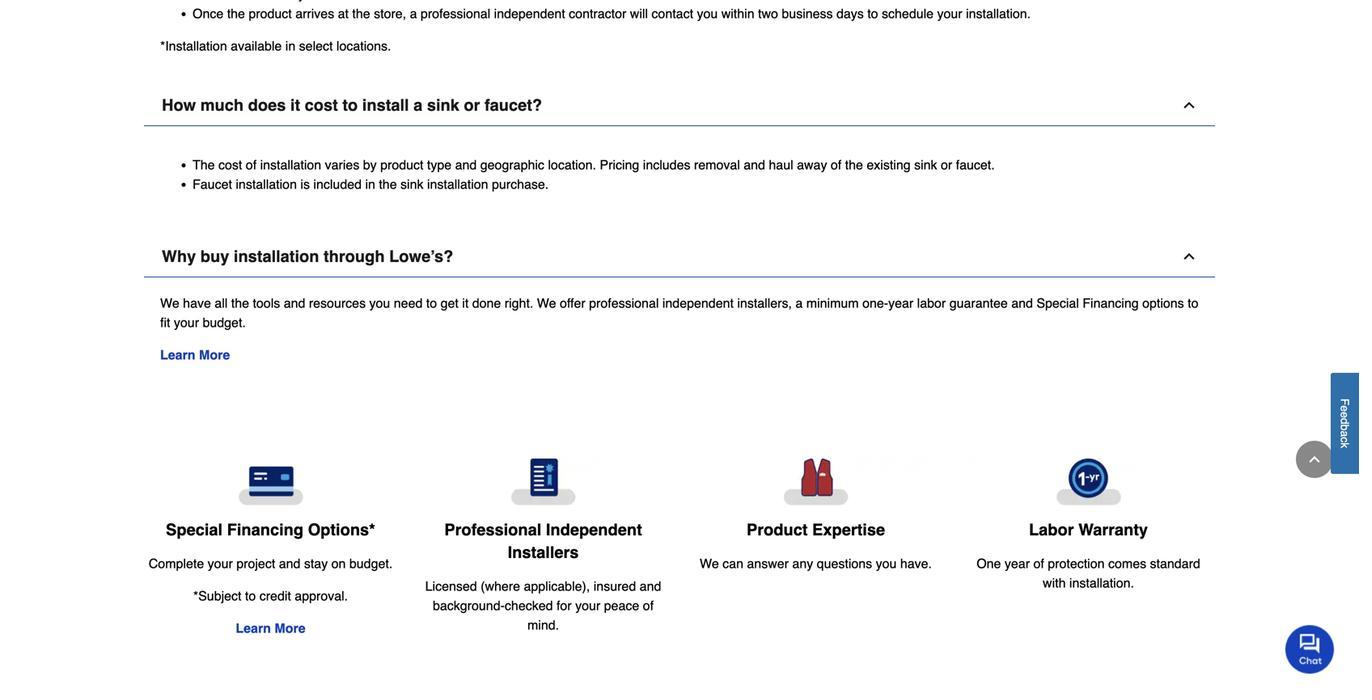 Task type: locate. For each thing, give the bounding box(es) containing it.
learn for leftmost learn more link
[[160, 347, 196, 362]]

1 vertical spatial financing
[[227, 521, 304, 539]]

0 horizontal spatial independent
[[494, 6, 565, 21]]

installation up tools at the left top
[[234, 247, 319, 266]]

1 vertical spatial it
[[462, 296, 469, 311]]

2 chevron up image from the top
[[1182, 248, 1198, 264]]

0 vertical spatial learn
[[160, 347, 196, 362]]

of up with
[[1034, 556, 1045, 571]]

0 vertical spatial or
[[464, 96, 480, 114]]

e up b
[[1339, 412, 1352, 418]]

chevron up image
[[1182, 97, 1198, 113], [1182, 248, 1198, 264]]

learn more
[[160, 347, 230, 362], [236, 621, 306, 636]]

1 horizontal spatial or
[[941, 157, 953, 172]]

special right guarantee on the top
[[1037, 296, 1079, 311]]

a right install
[[414, 96, 423, 114]]

schedule
[[882, 6, 934, 21]]

1 horizontal spatial product
[[380, 157, 424, 172]]

you left need
[[369, 296, 390, 311]]

0 horizontal spatial professional
[[421, 6, 491, 21]]

of right the
[[246, 157, 257, 172]]

labor
[[1029, 521, 1074, 539]]

*subject to credit approval.
[[193, 589, 348, 604]]

0 vertical spatial it
[[290, 96, 300, 114]]

in down by
[[365, 177, 375, 192]]

we
[[160, 296, 179, 311], [537, 296, 556, 311], [700, 556, 719, 571]]

chevron up image inside why buy installation through lowe's? button
[[1182, 248, 1198, 264]]

to left get
[[426, 296, 437, 311]]

1 vertical spatial you
[[369, 296, 390, 311]]

purchase.
[[492, 177, 549, 192]]

year right one at bottom
[[1005, 556, 1030, 571]]

2 horizontal spatial you
[[876, 556, 897, 571]]

a left the minimum at the top right of the page
[[796, 296, 803, 311]]

resources
[[309, 296, 366, 311]]

e
[[1339, 406, 1352, 412], [1339, 412, 1352, 418]]

a inside we have all the tools and resources you need to get it done right. we offer professional independent installers, a minimum one-year labor guarantee and special financing options to fit your budget.
[[796, 296, 803, 311]]

product up *installation available in select locations.
[[249, 6, 292, 21]]

it right does
[[290, 96, 300, 114]]

complete your project and stay on budget.
[[149, 556, 393, 571]]

product
[[249, 6, 292, 21], [380, 157, 424, 172]]

chevron up image inside how much does it cost to install a sink or faucet? button
[[1182, 97, 1198, 113]]

learn more for learn more link to the right
[[236, 621, 306, 636]]

learn
[[160, 347, 196, 362], [236, 621, 271, 636]]

is
[[301, 177, 310, 192]]

1 vertical spatial more
[[275, 621, 306, 636]]

by
[[363, 157, 377, 172]]

or
[[464, 96, 480, 114], [941, 157, 953, 172]]

budget. right on
[[350, 556, 393, 571]]

financing up complete your project and stay on budget.
[[227, 521, 304, 539]]

1 horizontal spatial year
[[1005, 556, 1030, 571]]

business
[[782, 6, 833, 21]]

cost
[[305, 96, 338, 114], [219, 157, 242, 172]]

special
[[1037, 296, 1079, 311], [166, 521, 223, 539]]

1 vertical spatial installation.
[[1070, 576, 1135, 591]]

at
[[338, 6, 349, 21]]

0 vertical spatial sink
[[427, 96, 460, 114]]

0 horizontal spatial we
[[160, 296, 179, 311]]

1 horizontal spatial in
[[365, 177, 375, 192]]

you left have.
[[876, 556, 897, 571]]

why buy installation through lowe's?
[[162, 247, 454, 266]]

0 horizontal spatial learn
[[160, 347, 196, 362]]

learn down *subject to credit approval.
[[236, 621, 271, 636]]

0 vertical spatial cost
[[305, 96, 338, 114]]

independent left contractor
[[494, 6, 565, 21]]

chat invite button image
[[1286, 625, 1335, 674]]

the left existing
[[845, 157, 863, 172]]

we have all the tools and resources you need to get it done right. we offer professional independent installers, a minimum one-year labor guarantee and special financing options to fit your budget.
[[160, 296, 1199, 330]]

or left faucet.
[[941, 157, 953, 172]]

or inside button
[[464, 96, 480, 114]]

1 horizontal spatial independent
[[663, 296, 734, 311]]

and
[[455, 157, 477, 172], [744, 157, 766, 172], [284, 296, 305, 311], [1012, 296, 1033, 311], [279, 556, 301, 571], [640, 579, 662, 594]]

you left within
[[697, 6, 718, 21]]

2 horizontal spatial we
[[700, 556, 719, 571]]

a blue 1-year labor warranty icon. image
[[966, 459, 1212, 506]]

0 vertical spatial more
[[199, 347, 230, 362]]

learn more link down fit
[[160, 347, 230, 362]]

we up fit
[[160, 296, 179, 311]]

it right get
[[462, 296, 469, 311]]

installation down type
[[427, 177, 488, 192]]

1 horizontal spatial sink
[[427, 96, 460, 114]]

minimum
[[807, 296, 859, 311]]

1 vertical spatial sink
[[915, 157, 938, 172]]

0 vertical spatial special
[[1037, 296, 1079, 311]]

tools
[[253, 296, 280, 311]]

year left labor
[[889, 296, 914, 311]]

independent inside we have all the tools and resources you need to get it done right. we offer professional independent installers, a minimum one-year labor guarantee and special financing options to fit your budget.
[[663, 296, 734, 311]]

you inside we have all the tools and resources you need to get it done right. we offer professional independent installers, a minimum one-year labor guarantee and special financing options to fit your budget.
[[369, 296, 390, 311]]

standard
[[1150, 556, 1201, 571]]

1 vertical spatial year
[[1005, 556, 1030, 571]]

of
[[246, 157, 257, 172], [831, 157, 842, 172], [1034, 556, 1045, 571], [643, 598, 654, 613]]

questions
[[817, 556, 873, 571]]

mind.
[[528, 618, 559, 633]]

more
[[199, 347, 230, 362], [275, 621, 306, 636]]

learn more link
[[160, 347, 230, 362], [236, 621, 306, 636]]

options
[[1143, 296, 1185, 311]]

right.
[[505, 296, 534, 311]]

more down credit in the bottom of the page
[[275, 621, 306, 636]]

0 horizontal spatial it
[[290, 96, 300, 114]]

the
[[227, 6, 245, 21], [352, 6, 370, 21], [845, 157, 863, 172], [379, 177, 397, 192], [231, 296, 249, 311]]

1 horizontal spatial we
[[537, 296, 556, 311]]

0 horizontal spatial cost
[[219, 157, 242, 172]]

and right 'insured'
[[640, 579, 662, 594]]

0 horizontal spatial in
[[285, 38, 296, 53]]

learn more down *subject to credit approval.
[[236, 621, 306, 636]]

1 vertical spatial in
[[365, 177, 375, 192]]

0 horizontal spatial or
[[464, 96, 480, 114]]

and left haul
[[744, 157, 766, 172]]

done
[[472, 296, 501, 311]]

*installation
[[160, 38, 227, 53]]

sink
[[427, 96, 460, 114], [915, 157, 938, 172], [401, 177, 424, 192]]

we left can
[[700, 556, 719, 571]]

0 vertical spatial year
[[889, 296, 914, 311]]

1 horizontal spatial it
[[462, 296, 469, 311]]

0 horizontal spatial financing
[[227, 521, 304, 539]]

1 horizontal spatial financing
[[1083, 296, 1139, 311]]

1 vertical spatial learn more
[[236, 621, 306, 636]]

1 vertical spatial professional
[[589, 296, 659, 311]]

2 e from the top
[[1339, 412, 1352, 418]]

1 horizontal spatial learn more link
[[236, 621, 306, 636]]

professional right "store,"
[[421, 6, 491, 21]]

away
[[797, 157, 827, 172]]

a lowe's red vest icon. image
[[693, 459, 940, 506]]

learn more down fit
[[160, 347, 230, 362]]

1 horizontal spatial special
[[1037, 296, 1079, 311]]

complete
[[149, 556, 204, 571]]

1 vertical spatial independent
[[663, 296, 734, 311]]

available
[[231, 38, 282, 53]]

the
[[193, 157, 215, 172]]

the right once
[[227, 6, 245, 21]]

of right the peace
[[643, 598, 654, 613]]

labor warranty
[[1029, 521, 1148, 539]]

0 vertical spatial learn more link
[[160, 347, 230, 362]]

1 vertical spatial budget.
[[350, 556, 393, 571]]

1 vertical spatial chevron up image
[[1182, 248, 1198, 264]]

faucet
[[193, 177, 232, 192]]

one-
[[863, 296, 889, 311]]

0 horizontal spatial budget.
[[203, 315, 246, 330]]

product expertise
[[747, 521, 885, 539]]

e up d
[[1339, 406, 1352, 412]]

of inside licensed (where applicable), insured and background-checked for your peace of mind.
[[643, 598, 654, 613]]

0 horizontal spatial you
[[369, 296, 390, 311]]

much
[[201, 96, 244, 114]]

1 horizontal spatial learn more
[[236, 621, 306, 636]]

your right fit
[[174, 315, 199, 330]]

0 horizontal spatial learn more
[[160, 347, 230, 362]]

year
[[889, 296, 914, 311], [1005, 556, 1030, 571]]

0 horizontal spatial sink
[[401, 177, 424, 192]]

expertise
[[813, 521, 885, 539]]

in
[[285, 38, 296, 53], [365, 177, 375, 192]]

it inside we have all the tools and resources you need to get it done right. we offer professional independent installers, a minimum one-year labor guarantee and special financing options to fit your budget.
[[462, 296, 469, 311]]

budget.
[[203, 315, 246, 330], [350, 556, 393, 571]]

0 horizontal spatial year
[[889, 296, 914, 311]]

learn for learn more link to the right
[[236, 621, 271, 636]]

0 vertical spatial chevron up image
[[1182, 97, 1198, 113]]

in inside the cost of installation varies by product type and geographic location. pricing includes removal and haul away of the existing sink or faucet. faucet installation is included in the sink installation purchase.
[[365, 177, 375, 192]]

1 horizontal spatial you
[[697, 6, 718, 21]]

faucet.
[[956, 157, 995, 172]]

installation.
[[966, 6, 1031, 21], [1070, 576, 1135, 591]]

independent
[[494, 6, 565, 21], [663, 296, 734, 311]]

we left offer
[[537, 296, 556, 311]]

0 vertical spatial budget.
[[203, 315, 246, 330]]

independent down why buy installation through lowe's? button
[[663, 296, 734, 311]]

how much does it cost to install a sink or faucet?
[[162, 96, 542, 114]]

budget. down all
[[203, 315, 246, 330]]

buy
[[201, 247, 229, 266]]

sink right existing
[[915, 157, 938, 172]]

*installation available in select locations.
[[160, 38, 391, 53]]

1 vertical spatial learn
[[236, 621, 271, 636]]

your
[[938, 6, 963, 21], [174, 315, 199, 330], [208, 556, 233, 571], [575, 598, 601, 613]]

product right by
[[380, 157, 424, 172]]

pricing
[[600, 157, 640, 172]]

1 horizontal spatial professional
[[589, 296, 659, 311]]

chevron up image for how much does it cost to install a sink or faucet?
[[1182, 97, 1198, 113]]

1 horizontal spatial cost
[[305, 96, 338, 114]]

1 chevron up image from the top
[[1182, 97, 1198, 113]]

0 horizontal spatial more
[[199, 347, 230, 362]]

1 vertical spatial learn more link
[[236, 621, 306, 636]]

more for leftmost learn more link
[[199, 347, 230, 362]]

cost up faucet
[[219, 157, 242, 172]]

0 vertical spatial financing
[[1083, 296, 1139, 311]]

special up complete
[[166, 521, 223, 539]]

learn more link down *subject to credit approval.
[[236, 621, 306, 636]]

0 vertical spatial installation.
[[966, 6, 1031, 21]]

you
[[697, 6, 718, 21], [369, 296, 390, 311], [876, 556, 897, 571]]

0 vertical spatial independent
[[494, 6, 565, 21]]

does
[[248, 96, 286, 114]]

1 vertical spatial or
[[941, 157, 953, 172]]

chevron up image for why buy installation through lowe's?
[[1182, 248, 1198, 264]]

0 horizontal spatial installation.
[[966, 6, 1031, 21]]

to left install
[[343, 96, 358, 114]]

of inside one year of protection comes standard with installation.
[[1034, 556, 1045, 571]]

sink up lowe's?
[[401, 177, 424, 192]]

the inside we have all the tools and resources you need to get it done right. we offer professional independent installers, a minimum one-year labor guarantee and special financing options to fit your budget.
[[231, 296, 249, 311]]

1 horizontal spatial learn
[[236, 621, 271, 636]]

answer
[[747, 556, 789, 571]]

contractor
[[569, 6, 627, 21]]

store,
[[374, 6, 406, 21]]

learn more for leftmost learn more link
[[160, 347, 230, 362]]

cost right does
[[305, 96, 338, 114]]

1 vertical spatial cost
[[219, 157, 242, 172]]

0 horizontal spatial special
[[166, 521, 223, 539]]

the right all
[[231, 296, 249, 311]]

lowe's?
[[389, 247, 454, 266]]

1 horizontal spatial installation.
[[1070, 576, 1135, 591]]

sink right install
[[427, 96, 460, 114]]

installation up the is
[[260, 157, 321, 172]]

stay
[[304, 556, 328, 571]]

2 horizontal spatial sink
[[915, 157, 938, 172]]

scroll to top element
[[1297, 441, 1334, 478]]

learn down fit
[[160, 347, 196, 362]]

0 horizontal spatial product
[[249, 6, 292, 21]]

professional
[[421, 6, 491, 21], [589, 296, 659, 311]]

labor
[[917, 296, 946, 311]]

financing left options
[[1083, 296, 1139, 311]]

more down all
[[199, 347, 230, 362]]

in left select
[[285, 38, 296, 53]]

a up the k
[[1339, 431, 1352, 437]]

1 horizontal spatial more
[[275, 621, 306, 636]]

installation. inside one year of protection comes standard with installation.
[[1070, 576, 1135, 591]]

0 vertical spatial professional
[[421, 6, 491, 21]]

your right for
[[575, 598, 601, 613]]

1 vertical spatial product
[[380, 157, 424, 172]]

professional right offer
[[589, 296, 659, 311]]

your inside licensed (where applicable), insured and background-checked for your peace of mind.
[[575, 598, 601, 613]]

the right included
[[379, 177, 397, 192]]

0 vertical spatial learn more
[[160, 347, 230, 362]]

or left faucet?
[[464, 96, 480, 114]]

and left stay
[[279, 556, 301, 571]]

installation
[[260, 157, 321, 172], [236, 177, 297, 192], [427, 177, 488, 192], [234, 247, 319, 266]]

a inside button
[[414, 96, 423, 114]]



Task type: vqa. For each thing, say whether or not it's contained in the screenshot.
Financing in We have all the tools and resources you need to get it done right. We offer professional independent installers, a minimum one-year labor guarantee and Special Financing options to fit your budget.
yes



Task type: describe. For each thing, give the bounding box(es) containing it.
we for we have all the tools and resources you need to get it done right. we offer professional independent installers, a minimum one-year labor guarantee and special financing options to fit your budget.
[[160, 296, 179, 311]]

professional independent installers
[[445, 521, 642, 562]]

through
[[324, 247, 385, 266]]

for
[[557, 598, 572, 613]]

a inside "button"
[[1339, 431, 1352, 437]]

installers
[[508, 543, 579, 562]]

existing
[[867, 157, 911, 172]]

one year of protection comes standard with installation.
[[977, 556, 1201, 591]]

year inside we have all the tools and resources you need to get it done right. we offer professional independent installers, a minimum one-year labor guarantee and special financing options to fit your budget.
[[889, 296, 914, 311]]

all
[[215, 296, 228, 311]]

any
[[793, 556, 814, 571]]

installers,
[[738, 296, 792, 311]]

checked
[[505, 598, 553, 613]]

sink inside button
[[427, 96, 460, 114]]

your right 'schedule'
[[938, 6, 963, 21]]

1 e from the top
[[1339, 406, 1352, 412]]

on
[[332, 556, 346, 571]]

locations.
[[337, 38, 391, 53]]

financing inside we have all the tools and resources you need to get it done right. we offer professional independent installers, a minimum one-year labor guarantee and special financing options to fit your budget.
[[1083, 296, 1139, 311]]

why buy installation through lowe's? button
[[144, 236, 1216, 277]]

within
[[722, 6, 755, 21]]

1 horizontal spatial budget.
[[350, 556, 393, 571]]

will
[[630, 6, 648, 21]]

more for learn more link to the right
[[275, 621, 306, 636]]

background-
[[433, 598, 505, 613]]

k
[[1339, 443, 1352, 449]]

arrives
[[296, 6, 334, 21]]

we for we can answer any questions you have.
[[700, 556, 719, 571]]

installation inside button
[[234, 247, 319, 266]]

with
[[1043, 576, 1066, 591]]

*subject
[[193, 589, 242, 604]]

your up *subject
[[208, 556, 233, 571]]

a dark blue background check icon. image
[[420, 459, 667, 506]]

credit
[[260, 589, 291, 604]]

have
[[183, 296, 211, 311]]

need
[[394, 296, 423, 311]]

it inside button
[[290, 96, 300, 114]]

once
[[193, 6, 224, 21]]

budget. inside we have all the tools and resources you need to get it done right. we offer professional independent installers, a minimum one-year labor guarantee and special financing options to fit your budget.
[[203, 315, 246, 330]]

cost inside how much does it cost to install a sink or faucet? button
[[305, 96, 338, 114]]

installation left the is
[[236, 177, 297, 192]]

can
[[723, 556, 744, 571]]

insured
[[594, 579, 636, 594]]

special inside we have all the tools and resources you need to get it done right. we offer professional independent installers, a minimum one-year labor guarantee and special financing options to fit your budget.
[[1037, 296, 1079, 311]]

2 vertical spatial sink
[[401, 177, 424, 192]]

0 vertical spatial in
[[285, 38, 296, 53]]

two
[[758, 6, 779, 21]]

to right options
[[1188, 296, 1199, 311]]

protection
[[1048, 556, 1105, 571]]

2 vertical spatial you
[[876, 556, 897, 571]]

removal
[[694, 157, 740, 172]]

how much does it cost to install a sink or faucet? button
[[144, 85, 1216, 126]]

professional inside we have all the tools and resources you need to get it done right. we offer professional independent installers, a minimum one-year labor guarantee and special financing options to fit your budget.
[[589, 296, 659, 311]]

have.
[[901, 556, 932, 571]]

applicable),
[[524, 579, 590, 594]]

we can answer any questions you have.
[[700, 556, 932, 571]]

independent
[[546, 521, 642, 539]]

included
[[314, 177, 362, 192]]

get
[[441, 296, 459, 311]]

approval.
[[295, 589, 348, 604]]

year inside one year of protection comes standard with installation.
[[1005, 556, 1030, 571]]

select
[[299, 38, 333, 53]]

to left credit in the bottom of the page
[[245, 589, 256, 604]]

0 vertical spatial product
[[249, 6, 292, 21]]

comes
[[1109, 556, 1147, 571]]

and right guarantee on the top
[[1012, 296, 1033, 311]]

varies
[[325, 157, 360, 172]]

chevron up image
[[1307, 452, 1323, 468]]

project
[[237, 556, 275, 571]]

professional
[[445, 521, 542, 539]]

and right type
[[455, 157, 477, 172]]

why
[[162, 247, 196, 266]]

fit
[[160, 315, 170, 330]]

geographic
[[481, 157, 545, 172]]

special financing options*
[[166, 521, 375, 539]]

product
[[747, 521, 808, 539]]

to inside button
[[343, 96, 358, 114]]

type
[[427, 157, 452, 172]]

licensed
[[425, 579, 477, 594]]

to right days
[[868, 6, 879, 21]]

f
[[1339, 399, 1352, 406]]

the cost of installation varies by product type and geographic location. pricing includes removal and haul away of the existing sink or faucet. faucet installation is included in the sink installation purchase.
[[193, 157, 995, 192]]

your inside we have all the tools and resources you need to get it done right. we offer professional independent installers, a minimum one-year labor guarantee and special financing options to fit your budget.
[[174, 315, 199, 330]]

install
[[362, 96, 409, 114]]

haul
[[769, 157, 794, 172]]

d
[[1339, 418, 1352, 425]]

guarantee
[[950, 296, 1008, 311]]

one
[[977, 556, 1001, 571]]

1 vertical spatial special
[[166, 521, 223, 539]]

or inside the cost of installation varies by product type and geographic location. pricing includes removal and haul away of the existing sink or faucet. faucet installation is included in the sink installation purchase.
[[941, 157, 953, 172]]

warranty
[[1079, 521, 1148, 539]]

how
[[162, 96, 196, 114]]

0 vertical spatial you
[[697, 6, 718, 21]]

0 horizontal spatial learn more link
[[160, 347, 230, 362]]

peace
[[604, 598, 640, 613]]

f e e d b a c k button
[[1331, 373, 1360, 474]]

and right tools at the left top
[[284, 296, 305, 311]]

licensed (where applicable), insured and background-checked for your peace of mind.
[[425, 579, 662, 633]]

and inside licensed (where applicable), insured and background-checked for your peace of mind.
[[640, 579, 662, 594]]

of right away
[[831, 157, 842, 172]]

location.
[[548, 157, 596, 172]]

days
[[837, 6, 864, 21]]

a right "store,"
[[410, 6, 417, 21]]

product inside the cost of installation varies by product type and geographic location. pricing includes removal and haul away of the existing sink or faucet. faucet installation is included in the sink installation purchase.
[[380, 157, 424, 172]]

faucet?
[[485, 96, 542, 114]]

the right at
[[352, 6, 370, 21]]

contact
[[652, 6, 694, 21]]

cost inside the cost of installation varies by product type and geographic location. pricing includes removal and haul away of the existing sink or faucet. faucet installation is included in the sink installation purchase.
[[219, 157, 242, 172]]

a dark blue credit card icon. image
[[147, 459, 394, 506]]

b
[[1339, 425, 1352, 431]]

f e e d b a c k
[[1339, 399, 1352, 449]]

options*
[[308, 521, 375, 539]]

includes
[[643, 157, 691, 172]]



